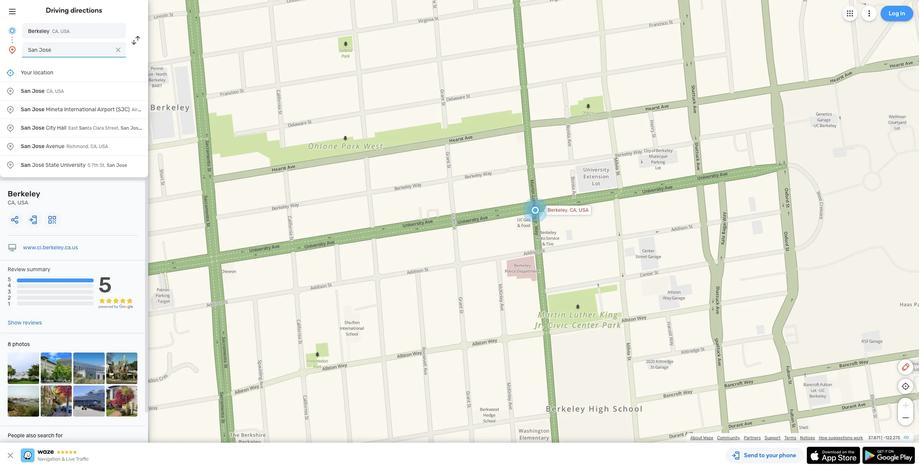 Task type: locate. For each thing, give the bounding box(es) containing it.
navigation & live traffic
[[38, 457, 89, 462]]

1 location image from the top
[[6, 87, 15, 96]]

image 6 of berkeley, berkeley image
[[41, 386, 72, 417]]

option
[[0, 82, 148, 101], [0, 101, 148, 119], [0, 119, 148, 137], [0, 137, 148, 156], [0, 156, 148, 174]]

&
[[62, 457, 65, 462]]

berkeley
[[28, 28, 50, 35], [8, 189, 40, 199]]

community
[[718, 436, 741, 441]]

0 horizontal spatial 5
[[8, 277, 11, 283]]

0 horizontal spatial usa
[[17, 200, 28, 206]]

photos
[[12, 341, 30, 348]]

ca,
[[52, 29, 59, 34], [8, 200, 16, 206], [570, 207, 578, 213]]

for
[[56, 433, 63, 439]]

zoom out image
[[901, 414, 911, 423]]

list box
[[0, 64, 148, 177]]

x image
[[114, 46, 122, 54]]

location image
[[8, 45, 17, 55], [6, 123, 15, 133], [6, 142, 15, 151], [6, 161, 15, 170]]

0 vertical spatial usa
[[61, 29, 70, 34]]

reviews
[[23, 320, 42, 326]]

waze
[[704, 436, 714, 441]]

berkeley,
[[548, 207, 569, 213]]

5
[[99, 273, 112, 298], [8, 277, 11, 283]]

0 vertical spatial berkeley
[[28, 28, 50, 35]]

5 for 5 4 3 2 1
[[8, 277, 11, 283]]

0 horizontal spatial ca,
[[8, 200, 16, 206]]

2 horizontal spatial ca,
[[570, 207, 578, 213]]

partners
[[744, 436, 761, 441]]

also
[[26, 433, 36, 439]]

1 horizontal spatial 5
[[99, 273, 112, 298]]

0 vertical spatial berkeley ca, usa
[[28, 28, 70, 35]]

driving
[[46, 6, 69, 15]]

0 vertical spatial location image
[[6, 87, 15, 96]]

location image for first 'option' from the bottom
[[6, 161, 15, 170]]

2 horizontal spatial usa
[[579, 207, 589, 213]]

about waze community partners support terms notices how suggestions work
[[691, 436, 864, 441]]

support
[[765, 436, 781, 441]]

people
[[8, 433, 25, 439]]

location image for second 'option' from the bottom of the page
[[6, 142, 15, 151]]

usa
[[61, 29, 70, 34], [17, 200, 28, 206], [579, 207, 589, 213]]

x image
[[6, 451, 15, 460]]

terms link
[[785, 436, 797, 441]]

5 inside 5 4 3 2 1
[[8, 277, 11, 283]]

current location image
[[8, 26, 17, 35]]

zoom in image
[[901, 401, 911, 410]]

1 horizontal spatial ca,
[[52, 29, 59, 34]]

-
[[884, 436, 886, 441]]

image 4 of berkeley, berkeley image
[[106, 353, 137, 384]]

directions
[[70, 6, 102, 15]]

www.ci.berkeley.ca.us link
[[23, 245, 78, 251]]

8 photos
[[8, 341, 30, 348]]

location image
[[6, 87, 15, 96], [6, 105, 15, 114]]

37.871 | -122.275
[[869, 436, 901, 441]]

4
[[8, 283, 11, 289]]

berkeley ca, usa
[[28, 28, 70, 35], [8, 189, 40, 206]]

image 1 of berkeley, berkeley image
[[8, 353, 39, 384]]

2 vertical spatial ca,
[[570, 207, 578, 213]]

1 vertical spatial location image
[[6, 105, 15, 114]]



Task type: vqa. For each thing, say whether or not it's contained in the screenshot.
NE related to McDonald's
no



Task type: describe. For each thing, give the bounding box(es) containing it.
support link
[[765, 436, 781, 441]]

122.275
[[886, 436, 901, 441]]

3
[[8, 289, 11, 295]]

3 option from the top
[[0, 119, 148, 137]]

suggestions
[[829, 436, 853, 441]]

terms
[[785, 436, 797, 441]]

community link
[[718, 436, 741, 441]]

partners link
[[744, 436, 761, 441]]

show reviews
[[8, 320, 42, 326]]

image 2 of berkeley, berkeley image
[[41, 353, 72, 384]]

review summary
[[8, 266, 50, 273]]

0 vertical spatial ca,
[[52, 29, 59, 34]]

notices link
[[801, 436, 816, 441]]

1 horizontal spatial usa
[[61, 29, 70, 34]]

notices
[[801, 436, 816, 441]]

location image for third 'option'
[[6, 123, 15, 133]]

image 5 of berkeley, berkeley image
[[8, 386, 39, 417]]

people also search for
[[8, 433, 63, 439]]

computer image
[[8, 243, 17, 253]]

2 location image from the top
[[6, 105, 15, 114]]

4 option from the top
[[0, 137, 148, 156]]

image 7 of berkeley, berkeley image
[[73, 386, 105, 417]]

|
[[882, 436, 883, 441]]

2 option from the top
[[0, 101, 148, 119]]

5 for 5
[[99, 273, 112, 298]]

1 vertical spatial berkeley
[[8, 189, 40, 199]]

navigation
[[38, 457, 61, 462]]

1 vertical spatial berkeley ca, usa
[[8, 189, 40, 206]]

traffic
[[76, 457, 89, 462]]

image 8 of berkeley, berkeley image
[[106, 386, 137, 417]]

1 vertical spatial ca,
[[8, 200, 16, 206]]

search
[[37, 433, 54, 439]]

Choose destination text field
[[22, 42, 126, 58]]

8
[[8, 341, 11, 348]]

summary
[[27, 266, 50, 273]]

show
[[8, 320, 21, 326]]

2
[[8, 295, 11, 302]]

how
[[819, 436, 828, 441]]

link image
[[904, 435, 910, 441]]

1
[[8, 301, 10, 308]]

recenter image
[[6, 68, 15, 77]]

live
[[66, 457, 75, 462]]

how suggestions work link
[[819, 436, 864, 441]]

review
[[8, 266, 25, 273]]

about waze link
[[691, 436, 714, 441]]

37.871
[[869, 436, 881, 441]]

5 4 3 2 1
[[8, 277, 11, 308]]

pencil image
[[902, 363, 911, 372]]

1 vertical spatial usa
[[17, 200, 28, 206]]

2 vertical spatial usa
[[579, 207, 589, 213]]

berkeley, ca, usa
[[548, 207, 589, 213]]

driving directions
[[46, 6, 102, 15]]

work
[[854, 436, 864, 441]]

5 option from the top
[[0, 156, 148, 174]]

image 3 of berkeley, berkeley image
[[73, 353, 105, 384]]

about
[[691, 436, 703, 441]]

www.ci.berkeley.ca.us
[[23, 245, 78, 251]]

1 option from the top
[[0, 82, 148, 101]]



